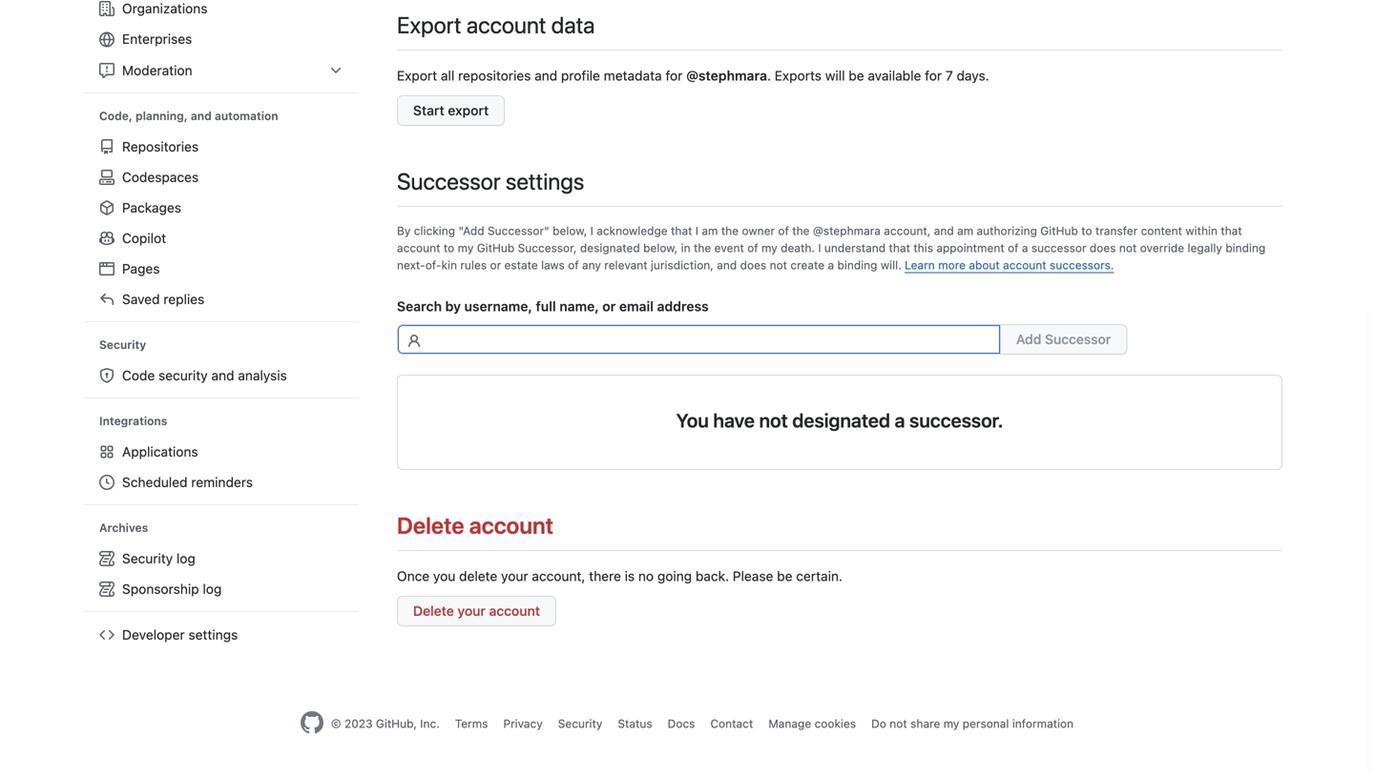 Task type: locate. For each thing, give the bounding box(es) containing it.
privacy link
[[503, 718, 543, 731]]

for left 7
[[925, 68, 942, 84]]

sponsorship log link
[[92, 574, 351, 605]]

the up death.
[[792, 224, 810, 238]]

0 vertical spatial binding
[[1226, 241, 1266, 255]]

1 vertical spatial delete
[[413, 604, 454, 619]]

0 vertical spatial be
[[849, 68, 864, 84]]

2 vertical spatial a
[[895, 409, 905, 432]]

search by username, full name, or email address
[[397, 299, 709, 314]]

export
[[397, 11, 461, 38], [397, 68, 437, 84]]

1 horizontal spatial am
[[957, 224, 974, 238]]

1 horizontal spatial github
[[1041, 224, 1078, 238]]

archives list
[[92, 544, 351, 605]]

i up jurisdiction,
[[696, 224, 699, 238]]

estate
[[504, 259, 538, 272]]

delete inside button
[[413, 604, 454, 619]]

1 horizontal spatial a
[[895, 409, 905, 432]]

add successor button
[[1000, 324, 1127, 355]]

shield lock image
[[99, 368, 115, 384]]

1 horizontal spatial my
[[762, 241, 778, 255]]

0 vertical spatial account,
[[884, 224, 931, 238]]

1 vertical spatial successor
[[1045, 332, 1111, 347]]

applications link
[[92, 437, 351, 468]]

be
[[849, 68, 864, 84], [777, 569, 793, 585]]

0 horizontal spatial log
[[177, 551, 196, 567]]

0 horizontal spatial your
[[458, 604, 486, 619]]

0 horizontal spatial my
[[458, 241, 474, 255]]

successor up clicking
[[397, 168, 501, 195]]

and inside by clicking "add successor" below, i acknowledge that i am the owner of the @stephmara account, and am   authorizing github to transfer content within that account to my github successor,
[[934, 224, 954, 238]]

account down successor
[[1003, 259, 1047, 272]]

designated below
[[580, 241, 674, 255]]

1 vertical spatial settings
[[188, 627, 238, 643]]

1 horizontal spatial that
[[889, 241, 910, 255]]

0 vertical spatial delete
[[397, 512, 464, 539]]

github,
[[376, 718, 417, 731]]

to left transfer
[[1081, 224, 1092, 238]]

reply image
[[99, 292, 115, 307]]

legally
[[1188, 241, 1222, 255]]

my right share
[[944, 718, 960, 731]]

0 vertical spatial github
[[1041, 224, 1078, 238]]

pages link
[[92, 254, 351, 284]]

be right "will"
[[849, 68, 864, 84]]

moderation button
[[92, 55, 351, 86]]

account
[[467, 11, 546, 38], [397, 241, 440, 255], [1003, 259, 1047, 272], [469, 512, 554, 539], [489, 604, 540, 619]]

0 vertical spatial settings
[[506, 168, 584, 195]]

1 horizontal spatial be
[[849, 68, 864, 84]]

0 horizontal spatial a
[[828, 259, 834, 272]]

export left all on the left
[[397, 68, 437, 84]]

github up successor
[[1041, 224, 1078, 238]]

by
[[445, 299, 461, 314]]

your down delete
[[458, 604, 486, 619]]

and left profile
[[535, 68, 558, 84]]

1 horizontal spatial for
[[925, 68, 942, 84]]

0 horizontal spatial @stephmara
[[686, 68, 767, 84]]

0 horizontal spatial does
[[740, 259, 767, 272]]

code security and analysis link
[[92, 361, 351, 391]]

log for security log
[[177, 551, 196, 567]]

0 horizontal spatial be
[[777, 569, 793, 585]]

profile
[[561, 68, 600, 84]]

copilot image
[[99, 231, 115, 246]]

1 horizontal spatial does
[[1090, 241, 1116, 255]]

for
[[666, 68, 683, 84], [925, 68, 942, 84]]

settings up below,
[[506, 168, 584, 195]]

1 export from the top
[[397, 11, 461, 38]]

of
[[778, 224, 789, 238], [747, 241, 758, 255], [1008, 241, 1019, 255], [568, 259, 579, 272]]

code security and analysis
[[122, 368, 287, 384]]

your
[[501, 569, 528, 585], [458, 604, 486, 619]]

1 vertical spatial @stephmara
[[813, 224, 881, 238]]

the inside , in the event   of my death. i understand that this appointment of a successor does not override legally binding next-of-kin rules   or estate laws of any relevant jurisdiction, and does not create a binding will.
[[694, 241, 711, 255]]

clock image
[[99, 475, 115, 490]]

copilot
[[122, 230, 166, 246]]

successor"
[[488, 224, 550, 238]]

going
[[657, 569, 692, 585]]

and
[[535, 68, 558, 84], [191, 109, 212, 123], [934, 224, 954, 238], [717, 259, 737, 272], [211, 368, 234, 384]]

security
[[158, 368, 208, 384]]

code, planning, and automation list
[[92, 132, 351, 315]]

below
[[643, 241, 674, 255]]

there
[[589, 569, 621, 585]]

designated down designate successor search box
[[792, 409, 890, 432]]

relevant
[[604, 259, 648, 272]]

scheduled reminders
[[122, 475, 253, 490]]

designated up relevant
[[580, 241, 640, 255]]

@stephmara inside by clicking "add successor" below, i acknowledge that i am the owner of the @stephmara account, and am   authorizing github to transfer content within that account to my github successor,
[[813, 224, 881, 238]]

0 vertical spatial does
[[1090, 241, 1116, 255]]

exports
[[775, 68, 822, 84]]

2 horizontal spatial my
[[944, 718, 960, 731]]

you
[[676, 409, 709, 432]]

successor
[[397, 168, 501, 195], [1045, 332, 1111, 347]]

1 vertical spatial be
[[777, 569, 793, 585]]

.
[[767, 68, 771, 84]]

0 horizontal spatial for
[[666, 68, 683, 84]]

1 vertical spatial designated
[[792, 409, 890, 432]]

0 horizontal spatial to
[[444, 241, 454, 255]]

within
[[1186, 224, 1218, 238]]

will
[[825, 68, 845, 84]]

browser image
[[99, 261, 115, 277]]

all
[[441, 68, 455, 84]]

delete up you
[[397, 512, 464, 539]]

not
[[1119, 241, 1137, 255], [770, 259, 787, 272], [759, 409, 788, 432], [890, 718, 907, 731]]

package image
[[99, 200, 115, 216]]

0 vertical spatial designated
[[580, 241, 640, 255]]

my inside do not share my personal information button
[[944, 718, 960, 731]]

account up next-
[[397, 241, 440, 255]]

i up create
[[818, 241, 821, 255]]

be for will
[[849, 68, 864, 84]]

0 vertical spatial log
[[177, 551, 196, 567]]

code, planning, and automation
[[99, 109, 278, 123]]

be right please
[[777, 569, 793, 585]]

1 vertical spatial or
[[602, 299, 616, 314]]

your right delete
[[501, 569, 528, 585]]

0 vertical spatial or
[[490, 259, 501, 272]]

does down transfer
[[1090, 241, 1116, 255]]

1 vertical spatial binding
[[837, 259, 877, 272]]

0 vertical spatial a
[[1022, 241, 1028, 255]]

of inside by clicking "add successor" below, i acknowledge that i am the owner of the @stephmara account, and am   authorizing github to transfer content within that account to my github successor,
[[778, 224, 789, 238]]

export up all on the left
[[397, 11, 461, 38]]

designated
[[580, 241, 640, 255], [792, 409, 890, 432]]

delete
[[459, 569, 498, 585]]

delete
[[397, 512, 464, 539], [413, 604, 454, 619]]

binding down understand on the top of page
[[837, 259, 877, 272]]

death.
[[781, 241, 815, 255]]

7
[[946, 68, 953, 84]]

once you delete your account, there is no going back. please be certain.
[[397, 569, 843, 585]]

security left status
[[558, 718, 603, 731]]

code
[[122, 368, 155, 384]]

2 horizontal spatial i
[[818, 241, 821, 255]]

successor.
[[909, 409, 1003, 432]]

or right rules in the top of the page
[[490, 259, 501, 272]]

of up death.
[[778, 224, 789, 238]]

0 horizontal spatial am
[[702, 224, 718, 238]]

0 horizontal spatial the
[[694, 241, 711, 255]]

1 vertical spatial your
[[458, 604, 486, 619]]

share
[[911, 718, 940, 731]]

account, up this
[[884, 224, 931, 238]]

@stephmara up understand on the top of page
[[813, 224, 881, 238]]

0 vertical spatial export
[[397, 11, 461, 38]]

that inside , in the event   of my death. i understand that this appointment of a successor does not override legally binding next-of-kin rules   or estate laws of any relevant jurisdiction, and does not create a binding will.
[[889, 241, 910, 255]]

2 vertical spatial security
[[558, 718, 603, 731]]

log image
[[99, 582, 115, 597]]

developer
[[122, 627, 185, 643]]

and down 'event'
[[717, 259, 737, 272]]

successor right add
[[1045, 332, 1111, 347]]

1 vertical spatial export
[[397, 68, 437, 84]]

1 am from the left
[[702, 224, 718, 238]]

event
[[714, 241, 744, 255]]

log down security log link
[[203, 582, 222, 597]]

1 vertical spatial a
[[828, 259, 834, 272]]

appointment
[[937, 241, 1005, 255]]

override
[[1140, 241, 1184, 255]]

1 vertical spatial security
[[122, 551, 173, 567]]

None submit
[[397, 95, 505, 126]]

am up appointment
[[957, 224, 974, 238]]

successor,
[[518, 241, 577, 255]]

that up in
[[671, 224, 692, 238]]

the right in
[[694, 241, 711, 255]]

homepage image
[[300, 712, 323, 735]]

to
[[1081, 224, 1092, 238], [444, 241, 454, 255]]

1 horizontal spatial log
[[203, 582, 222, 597]]

organization image
[[99, 1, 115, 16]]

Search by username, full name, or email address text field
[[397, 324, 1001, 355]]

the up 'event'
[[721, 224, 739, 238]]

security up code
[[99, 338, 146, 352]]

you
[[433, 569, 456, 585]]

account up repositories
[[467, 11, 546, 38]]

0 horizontal spatial successor
[[397, 168, 501, 195]]

codespaces image
[[99, 170, 115, 185]]

create
[[791, 259, 825, 272]]

replies
[[163, 292, 204, 307]]

planning,
[[135, 109, 188, 123]]

1 horizontal spatial successor
[[1045, 332, 1111, 347]]

i
[[590, 224, 593, 238], [696, 224, 699, 238], [818, 241, 821, 255]]

1 horizontal spatial or
[[602, 299, 616, 314]]

of left "any"
[[568, 259, 579, 272]]

that right within on the right of the page
[[1221, 224, 1242, 238]]

integrations
[[99, 415, 167, 428]]

github up rules in the top of the page
[[477, 241, 515, 255]]

1 horizontal spatial your
[[501, 569, 528, 585]]

a left successor.
[[895, 409, 905, 432]]

scheduled reminders link
[[92, 468, 351, 498]]

2 am from the left
[[957, 224, 974, 238]]

delete down you
[[413, 604, 454, 619]]

my down "owner"
[[762, 241, 778, 255]]

security log
[[122, 551, 196, 567]]

1 vertical spatial account,
[[532, 569, 585, 585]]

i right below,
[[590, 224, 593, 238]]

scheduled
[[122, 475, 188, 490]]

for right metadata
[[666, 68, 683, 84]]

or left email
[[602, 299, 616, 314]]

any
[[582, 259, 601, 272]]

and up appointment
[[934, 224, 954, 238]]

0 horizontal spatial that
[[671, 224, 692, 238]]

1 horizontal spatial binding
[[1226, 241, 1266, 255]]

my down "add
[[458, 241, 474, 255]]

terms link
[[455, 718, 488, 731]]

1 horizontal spatial @stephmara
[[813, 224, 881, 238]]

a up learn more about account successors. link
[[1022, 241, 1028, 255]]

globe image
[[99, 32, 115, 47]]

0 horizontal spatial designated
[[580, 241, 640, 255]]

0 horizontal spatial or
[[490, 259, 501, 272]]

my inside , in the event   of my death. i understand that this appointment of a successor does not override legally binding next-of-kin rules   or estate laws of any relevant jurisdiction, and does not create a binding will.
[[762, 241, 778, 255]]

a right create
[[828, 259, 834, 272]]

in
[[681, 241, 691, 255]]

person image
[[407, 334, 422, 349]]

not right do
[[890, 718, 907, 731]]

settings down sponsorship log link
[[188, 627, 238, 643]]

0 horizontal spatial settings
[[188, 627, 238, 643]]

am up 'event'
[[702, 224, 718, 238]]

binding right legally
[[1226, 241, 1266, 255]]

1 horizontal spatial account,
[[884, 224, 931, 238]]

or inside , in the event   of my death. i understand that this appointment of a successor does not override legally binding next-of-kin rules   or estate laws of any relevant jurisdiction, and does not create a binding will.
[[490, 259, 501, 272]]

have
[[713, 409, 755, 432]]

account down delete
[[489, 604, 540, 619]]

2 export from the top
[[397, 68, 437, 84]]

0 horizontal spatial github
[[477, 241, 515, 255]]

delete account
[[397, 512, 554, 539]]

does down 'event'
[[740, 259, 767, 272]]

0 vertical spatial successor
[[397, 168, 501, 195]]

1 horizontal spatial i
[[696, 224, 699, 238]]

log up sponsorship log
[[177, 551, 196, 567]]

authorizing
[[977, 224, 1037, 238]]

@stephmara left exports
[[686, 68, 767, 84]]

add successor
[[1016, 332, 1111, 347]]

to up kin
[[444, 241, 454, 255]]

0 vertical spatial security
[[99, 338, 146, 352]]

1 horizontal spatial settings
[[506, 168, 584, 195]]

2 horizontal spatial a
[[1022, 241, 1028, 255]]

security up sponsorship
[[122, 551, 173, 567]]

acknowledge
[[597, 224, 668, 238]]

security inside security log link
[[122, 551, 173, 567]]

1 vertical spatial log
[[203, 582, 222, 597]]

not inside button
[[890, 718, 907, 731]]

pages
[[122, 261, 160, 277]]

a
[[1022, 241, 1028, 255], [828, 259, 834, 272], [895, 409, 905, 432]]

1 vertical spatial does
[[740, 259, 767, 272]]

and up repositories link
[[191, 109, 212, 123]]

1 horizontal spatial the
[[721, 224, 739, 238]]

account, left there
[[532, 569, 585, 585]]

that up will. at top right
[[889, 241, 910, 255]]

my inside by clicking "add successor" below, i acknowledge that i am the owner of the @stephmara account, and am   authorizing github to transfer content within that account to my github successor,
[[458, 241, 474, 255]]

1 vertical spatial to
[[444, 241, 454, 255]]

manage
[[769, 718, 811, 731]]

0 vertical spatial to
[[1081, 224, 1092, 238]]

0 horizontal spatial i
[[590, 224, 593, 238]]

or
[[490, 259, 501, 272], [602, 299, 616, 314]]



Task type: vqa. For each thing, say whether or not it's contained in the screenshot.
the star icon
no



Task type: describe. For each thing, give the bounding box(es) containing it.
kin
[[441, 259, 457, 272]]

security link
[[558, 718, 603, 731]]

or inside search box
[[602, 299, 616, 314]]

1 for from the left
[[666, 68, 683, 84]]

sponsorship log
[[122, 582, 222, 597]]

organizations
[[122, 0, 208, 16]]

will.
[[881, 259, 902, 272]]

not down death.
[[770, 259, 787, 272]]

your inside button
[[458, 604, 486, 619]]

successor inside button
[[1045, 332, 1111, 347]]

days.
[[957, 68, 989, 84]]

export for export account data
[[397, 11, 461, 38]]

access list
[[92, 0, 351, 86]]

repositories link
[[92, 132, 351, 162]]

terms
[[455, 718, 488, 731]]

copilot link
[[92, 223, 351, 254]]

security log link
[[92, 544, 351, 574]]

delete your account
[[413, 604, 540, 619]]

integrations list
[[92, 437, 351, 498]]

transfer
[[1096, 224, 1138, 238]]

apps image
[[99, 445, 115, 460]]

about
[[969, 259, 1000, 272]]

do
[[871, 718, 887, 731]]

is
[[625, 569, 635, 585]]

below,
[[553, 224, 587, 238]]

2 for from the left
[[925, 68, 942, 84]]

0 vertical spatial @stephmara
[[686, 68, 767, 84]]

successor settings
[[397, 168, 584, 195]]

status
[[618, 718, 652, 731]]

code,
[[99, 109, 132, 123]]

analysis
[[238, 368, 287, 384]]

username,
[[464, 299, 532, 314]]

inc.
[[420, 718, 440, 731]]

do not share my personal information button
[[871, 716, 1074, 733]]

content
[[1141, 224, 1182, 238]]

by clicking "add successor" below, i acknowledge that i am the owner of the @stephmara account, and am   authorizing github to transfer content within that account to my github successor,
[[397, 224, 1242, 255]]

1 vertical spatial github
[[477, 241, 515, 255]]

saved
[[122, 292, 160, 307]]

understand
[[824, 241, 886, 255]]

learn
[[905, 259, 935, 272]]

docs link
[[668, 718, 695, 731]]

privacy
[[503, 718, 543, 731]]

automation
[[215, 109, 278, 123]]

enterprises
[[122, 31, 192, 47]]

0 horizontal spatial account,
[[532, 569, 585, 585]]

0 vertical spatial your
[[501, 569, 528, 585]]

of up learn more about account successors. link
[[1008, 241, 1019, 255]]

2023
[[344, 718, 373, 731]]

reminders
[[191, 475, 253, 490]]

account inside by clicking "add successor" below, i acknowledge that i am the owner of the @stephmara account, and am   authorizing github to transfer content within that account to my github successor,
[[397, 241, 440, 255]]

no
[[638, 569, 654, 585]]

once
[[397, 569, 430, 585]]

account inside button
[[489, 604, 540, 619]]

log image
[[99, 552, 115, 567]]

successors.
[[1050, 259, 1114, 272]]

packages link
[[92, 193, 351, 223]]

saved replies
[[122, 292, 204, 307]]

rules
[[460, 259, 487, 272]]

repo image
[[99, 139, 115, 155]]

1 horizontal spatial to
[[1081, 224, 1092, 238]]

not right have
[[759, 409, 788, 432]]

code image
[[99, 628, 115, 643]]

codespaces link
[[92, 162, 351, 193]]

status link
[[618, 718, 652, 731]]

metadata
[[604, 68, 662, 84]]

packages
[[122, 200, 181, 216]]

account, inside by clicking "add successor" below, i acknowledge that i am the owner of the @stephmara account, and am   authorizing github to transfer content within that account to my github successor,
[[884, 224, 931, 238]]

log for sponsorship log
[[203, 582, 222, 597]]

delete for delete your account
[[413, 604, 454, 619]]

delete your account button
[[397, 596, 556, 627]]

"add
[[458, 224, 484, 238]]

information
[[1012, 718, 1074, 731]]

cookies
[[815, 718, 856, 731]]

repositories
[[458, 68, 531, 84]]

1 horizontal spatial designated
[[792, 409, 890, 432]]

saved replies link
[[92, 284, 351, 315]]

export all repositories and profile metadata for @stephmara .       exports will be available for 7 days.
[[397, 68, 989, 84]]

not down transfer
[[1119, 241, 1137, 255]]

security for security log
[[122, 551, 173, 567]]

docs
[[668, 718, 695, 731]]

security for security link
[[558, 718, 603, 731]]

export for export all repositories and profile metadata for @stephmara .       exports will be available for 7 days.
[[397, 68, 437, 84]]

of-
[[425, 259, 441, 272]]

next-
[[397, 259, 425, 272]]

2 horizontal spatial the
[[792, 224, 810, 238]]

settings for successor settings
[[506, 168, 584, 195]]

developer settings link
[[92, 620, 351, 651]]

manage cookies button
[[769, 716, 856, 733]]

be for please
[[777, 569, 793, 585]]

repositories
[[122, 139, 199, 155]]

and inside , in the event   of my death. i understand that this appointment of a successor does not override legally binding next-of-kin rules   or estate laws of any relevant jurisdiction, and does not create a binding will.
[[717, 259, 737, 272]]

and left analysis
[[211, 368, 234, 384]]

settings for developer settings
[[188, 627, 238, 643]]

,
[[674, 241, 678, 255]]

successor
[[1032, 241, 1087, 255]]

full
[[536, 299, 556, 314]]

search
[[397, 299, 442, 314]]

i inside , in the event   of my death. i understand that this appointment of a successor does not override legally binding next-of-kin rules   or estate laws of any relevant jurisdiction, and does not create a binding will.
[[818, 241, 821, 255]]

, in the event   of my death. i understand that this appointment of a successor does not override legally binding next-of-kin rules   or estate laws of any relevant jurisdiction, and does not create a binding will.
[[397, 241, 1266, 272]]

2 horizontal spatial that
[[1221, 224, 1242, 238]]

you have not designated a successor.
[[676, 409, 1003, 432]]

0 horizontal spatial binding
[[837, 259, 877, 272]]

moderation
[[122, 63, 192, 78]]

of down "owner"
[[747, 241, 758, 255]]

email
[[619, 299, 654, 314]]

© 2023 github, inc.
[[331, 718, 440, 731]]

account up delete
[[469, 512, 554, 539]]

delete for delete account
[[397, 512, 464, 539]]

Designate Successor search field
[[397, 297, 1283, 355]]

address
[[657, 299, 709, 314]]

this
[[914, 241, 933, 255]]

please
[[733, 569, 773, 585]]

export account data
[[397, 11, 595, 38]]



